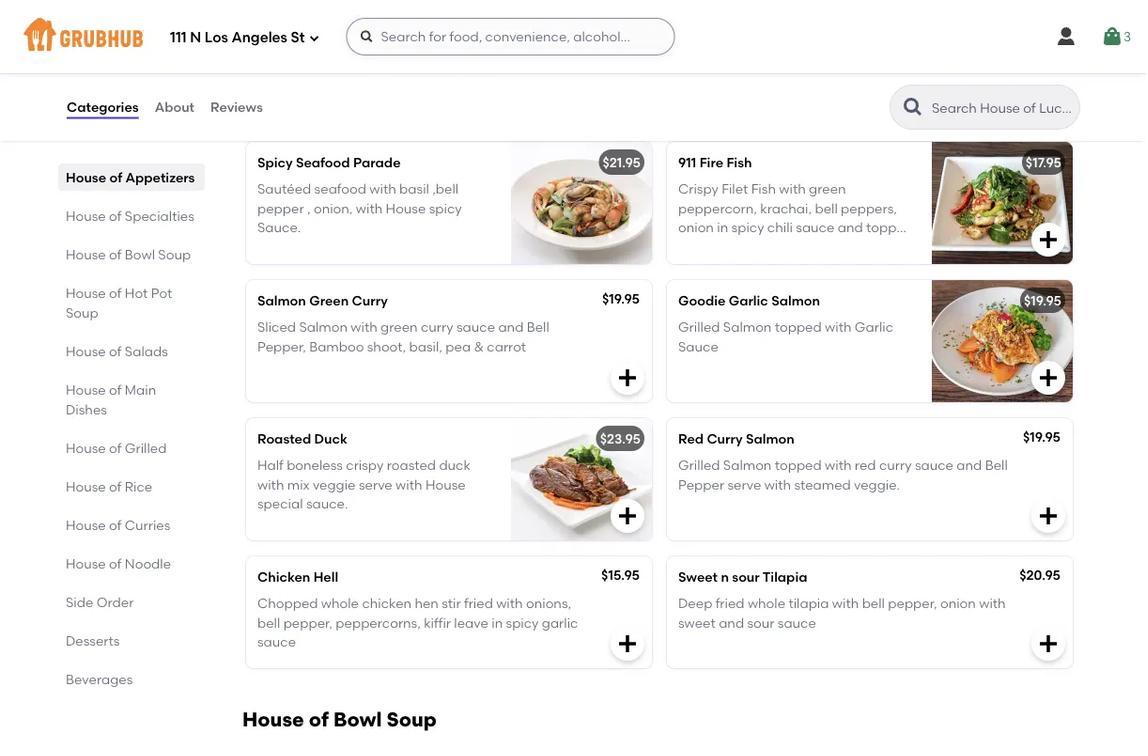 Task type: describe. For each thing, give the bounding box(es) containing it.
n
[[190, 29, 201, 46]]

911
[[679, 154, 697, 170]]

appetizers
[[126, 169, 195, 185]]

sauce
[[679, 338, 719, 354]]

hen
[[415, 596, 439, 612]]

red
[[855, 457, 877, 473]]

of for house of specialties tab
[[109, 208, 122, 224]]

house inside half boneless crispy roasted duck with mix veggie serve with house special sauce.
[[426, 477, 466, 492]]

categories
[[67, 99, 139, 115]]

chili
[[768, 219, 793, 235]]

house of grilled tab
[[66, 438, 197, 458]]

house for house of main dishes 'tab'
[[66, 382, 106, 398]]

special
[[258, 496, 303, 512]]

with inside grilled salmon topped with garlic sauce
[[825, 319, 852, 335]]

leave
[[454, 615, 489, 631]]

pepper,
[[258, 338, 306, 354]]

chicken
[[258, 569, 311, 585]]

topped for red curry salmon
[[775, 457, 822, 473]]

sauce inside sliced salmon  with green curry sauce and bell pepper, bamboo shoot, basil, pea & carrot
[[457, 319, 495, 335]]

house of specialties tab
[[66, 206, 197, 226]]

house of appetizers
[[66, 169, 195, 185]]

grilled salmon topped with red curry sauce and bell pepper serve with steamed veggie.
[[679, 457, 1008, 492]]

onions,
[[526, 596, 572, 612]]

bamboo
[[309, 338, 364, 354]]

1 horizontal spatial soup
[[158, 246, 191, 262]]

bell inside chopped whole chicken hen stir fried with onions, bell pepper, peppercorns, kiffir leave in spicy garlic sauce
[[258, 615, 280, 631]]

basil inside crispy filet fish with green peppercorn, krachai, bell peppers, onion in spicy chili sauce and topped with crispy basil
[[749, 238, 779, 254]]

house for house of specialties tab
[[66, 208, 106, 224]]

categories button
[[66, 73, 140, 141]]

111 n los angeles st
[[170, 29, 305, 46]]

house of salads tab
[[66, 341, 197, 361]]

duck
[[315, 431, 348, 447]]

house for house of hot pot soup tab
[[66, 285, 106, 301]]

green inside sliced salmon  with green curry sauce and bell pepper, bamboo shoot, basil, pea & carrot
[[381, 319, 418, 335]]

house of bowl soup inside tab
[[66, 246, 191, 262]]

of for house of hot pot soup tab
[[109, 285, 122, 301]]

sauce inside crispy filet fish with green peppercorn, krachai, bell peppers, onion in spicy chili sauce and topped with crispy basil
[[796, 219, 835, 235]]

pot
[[151, 285, 172, 301]]

2 vertical spatial soup
[[387, 708, 437, 732]]

grilled salmon topped with garlic sauce
[[679, 319, 894, 354]]

sliced salmon  with green curry sauce and bell pepper, bamboo shoot, basil, pea & carrot
[[258, 319, 550, 354]]

dishes
[[66, 401, 107, 417]]

peppercorns,
[[336, 615, 421, 631]]

angeles
[[232, 29, 288, 46]]

pepper
[[679, 477, 725, 492]]

chopped whole chicken hen stir fried with onions, bell pepper, peppercorns, kiffir leave in spicy garlic sauce
[[258, 596, 579, 650]]

order
[[97, 594, 134, 610]]

come
[[305, 104, 336, 117]]

los
[[205, 29, 228, 46]]

seafood
[[296, 154, 350, 170]]

house of main dishes tab
[[66, 380, 197, 419]]

serve inside half boneless crispy roasted duck with mix veggie serve with house special sauce.
[[359, 477, 393, 492]]

,
[[307, 200, 311, 216]]

house of grilled
[[66, 440, 167, 456]]

onion inside crispy filet fish with green peppercorn, krachai, bell peppers, onion in spicy chili sauce and topped with crispy basil
[[679, 219, 714, 235]]

of for house of grilled 'tab'
[[109, 440, 122, 456]]

filet
[[722, 181, 749, 197]]

parade
[[353, 154, 401, 170]]

fire
[[700, 154, 724, 170]]

911 fire fish
[[679, 154, 753, 170]]

house of curries
[[66, 517, 170, 533]]

3 button
[[1102, 20, 1132, 54]]

st
[[291, 29, 305, 46]]

house for house of salads tab
[[66, 343, 106, 359]]

of for house of salads tab
[[109, 343, 122, 359]]

salads
[[125, 343, 168, 359]]

house for house of curries "tab"
[[66, 517, 106, 533]]

onion,
[[314, 200, 353, 216]]

1 vertical spatial curry
[[707, 431, 743, 447]]

in inside crispy filet fish with green peppercorn, krachai, bell peppers, onion in spicy chili sauce and topped with crispy basil
[[717, 219, 729, 235]]

house of main dishes
[[66, 382, 156, 417]]

deep fried whole tilapia with bell pepper, onion with sweet and sour sauce
[[679, 596, 1006, 631]]

beverages
[[66, 671, 133, 687]]

house of specialties
[[66, 208, 194, 224]]

of for house of noodle 'tab'
[[109, 556, 122, 572]]

pea
[[446, 338, 471, 354]]

curry inside grilled salmon topped with red curry sauce and bell pepper serve with steamed veggie.
[[880, 457, 912, 473]]

roasted
[[258, 431, 311, 447]]

sliced
[[258, 319, 296, 335]]

garlic
[[542, 615, 579, 631]]

sautéed
[[258, 181, 311, 197]]

bell inside crispy filet fish with green peppercorn, krachai, bell peppers, onion in spicy chili sauce and topped with crispy basil
[[815, 200, 838, 216]]

side
[[66, 594, 93, 610]]

house of noodle tab
[[66, 554, 197, 573]]

about button
[[154, 73, 196, 141]]

serve inside grilled salmon topped with red curry sauce and bell pepper serve with steamed veggie.
[[728, 477, 762, 492]]

roasted
[[387, 457, 436, 473]]

veggie
[[313, 477, 356, 492]]

of for house of rice tab
[[109, 478, 122, 494]]

spicy inside chopped whole chicken hen stir fried with onions, bell pepper, peppercorns, kiffir leave in spicy garlic sauce
[[506, 615, 539, 631]]

$19.95 for sliced salmon  with green curry sauce and bell pepper, bamboo shoot, basil, pea & carrot
[[603, 291, 640, 307]]

0 vertical spatial curry
[[352, 293, 388, 309]]

whole inside chopped whole chicken hen stir fried with onions, bell pepper, peppercorns, kiffir leave in spicy garlic sauce
[[321, 596, 359, 612]]

$15.95
[[602, 567, 640, 583]]

and inside deep fried whole tilapia with bell pepper, onion with sweet and sour sauce
[[719, 615, 745, 631]]

curries
[[125, 517, 170, 533]]

sweet n sour tilapia
[[679, 569, 808, 585]]

n
[[721, 569, 729, 585]]

&
[[474, 338, 484, 354]]

basil inside sautéed seafood with basil ,bell pepper , onion, with house spicy sauce.
[[400, 181, 430, 197]]

tilapia
[[789, 596, 830, 612]]

of for house of main dishes 'tab'
[[109, 382, 122, 398]]

goodie garlic salmon image
[[933, 280, 1074, 402]]

soup inside house of hot pot soup
[[66, 305, 98, 321]]

with inside house of specialties specialties come with rice
[[339, 104, 362, 117]]

fried inside deep fried whole tilapia with bell pepper, onion with sweet and sour sauce
[[716, 596, 745, 612]]

1 vertical spatial bowl
[[334, 708, 382, 732]]

svg image left 3 button
[[1056, 25, 1078, 48]]

bowl inside "house of bowl soup" tab
[[125, 246, 155, 262]]

crispy inside crispy filet fish with green peppercorn, krachai, bell peppers, onion in spicy chili sauce and topped with crispy basil
[[709, 238, 746, 254]]

green
[[309, 293, 349, 309]]

in inside chopped whole chicken hen stir fried with onions, bell pepper, peppercorns, kiffir leave in spicy garlic sauce
[[492, 615, 503, 631]]

house for house of noodle 'tab'
[[66, 556, 106, 572]]

chicken
[[362, 596, 412, 612]]

reviews button
[[210, 73, 264, 141]]

reviews
[[211, 99, 263, 115]]

house for house of appetizers tab
[[66, 169, 106, 185]]

pepper, inside chopped whole chicken hen stir fried with onions, bell pepper, peppercorns, kiffir leave in spicy garlic sauce
[[284, 615, 333, 631]]

sautéed seafood with basil ,bell pepper , onion, with house spicy sauce.
[[258, 181, 462, 235]]

fried inside chopped whole chicken hen stir fried with onions, bell pepper, peppercorns, kiffir leave in spicy garlic sauce
[[464, 596, 493, 612]]

side order
[[66, 594, 134, 610]]

$20.95
[[1020, 567, 1061, 583]]

kiffir
[[424, 615, 451, 631]]

spicy inside sautéed seafood with basil ,bell pepper , onion, with house spicy sauce.
[[429, 200, 462, 216]]

Search for food, convenience, alcohol... search field
[[346, 18, 675, 55]]

rice
[[364, 104, 385, 117]]

stir
[[442, 596, 461, 612]]

grilled for half boneless crispy roasted duck with mix veggie serve with house special sauce.
[[679, 457, 721, 473]]

side order tab
[[66, 592, 197, 612]]

svg image down $17.95
[[1038, 228, 1060, 251]]

house of curries tab
[[66, 515, 197, 535]]

steamed
[[795, 477, 852, 492]]

roasted duck
[[258, 431, 348, 447]]

1 horizontal spatial specialties
[[243, 104, 302, 117]]

chicken hell
[[258, 569, 339, 585]]

house of noodle
[[66, 556, 171, 572]]



Task type: locate. For each thing, give the bounding box(es) containing it.
curry up "veggie." on the bottom right of the page
[[880, 457, 912, 473]]

red curry salmon
[[679, 431, 795, 447]]

bell down chopped
[[258, 615, 280, 631]]

2 horizontal spatial soup
[[387, 708, 437, 732]]

0 horizontal spatial basil
[[400, 181, 430, 197]]

chopped
[[258, 596, 318, 612]]

topped down goodie garlic salmon
[[775, 319, 822, 335]]

noodle
[[125, 556, 171, 572]]

house inside house of salads tab
[[66, 343, 106, 359]]

0 vertical spatial bell
[[815, 200, 838, 216]]

svg image inside 3 button
[[1102, 25, 1124, 48]]

beverages tab
[[66, 669, 197, 689]]

veggie.
[[855, 477, 901, 492]]

spicy seafood parade
[[258, 154, 401, 170]]

basil left ,bell
[[400, 181, 430, 197]]

pepper, inside deep fried whole tilapia with bell pepper, onion with sweet and sour sauce
[[889, 596, 938, 612]]

bowl
[[125, 246, 155, 262], [334, 708, 382, 732]]

curry up basil, on the top of the page
[[421, 319, 454, 335]]

$19.95 for grilled salmon topped with red curry sauce and bell pepper serve with steamed veggie.
[[1024, 429, 1061, 445]]

0 vertical spatial pepper,
[[889, 596, 938, 612]]

whole inside deep fried whole tilapia with bell pepper, onion with sweet and sour sauce
[[748, 596, 786, 612]]

spicy down ,bell
[[429, 200, 462, 216]]

salmon up bamboo
[[299, 319, 348, 335]]

spicy left chili
[[732, 219, 765, 235]]

grilled shrimp image
[[933, 0, 1074, 38]]

bell inside grilled salmon topped with red curry sauce and bell pepper serve with steamed veggie.
[[986, 457, 1008, 473]]

house inside house of specialties tab
[[66, 208, 106, 224]]

garlic inside grilled salmon topped with garlic sauce
[[855, 319, 894, 335]]

1 horizontal spatial curry
[[707, 431, 743, 447]]

house inside house of main dishes
[[66, 382, 106, 398]]

whole down hell on the bottom of the page
[[321, 596, 359, 612]]

spicy down the onions,
[[506, 615, 539, 631]]

0 vertical spatial topped
[[867, 219, 914, 235]]

with inside sliced salmon  with green curry sauce and bell pepper, bamboo shoot, basil, pea & carrot
[[351, 319, 378, 335]]

topped up steamed
[[775, 457, 822, 473]]

1 horizontal spatial bell
[[986, 457, 1008, 473]]

0 horizontal spatial specialties
[[125, 208, 194, 224]]

svg image
[[617, 2, 639, 25], [1102, 25, 1124, 48], [1038, 366, 1060, 389], [1038, 633, 1060, 655]]

carrot
[[487, 338, 527, 354]]

1 whole from the left
[[321, 596, 359, 612]]

grilled inside 'tab'
[[125, 440, 167, 456]]

0 vertical spatial house of bowl soup
[[66, 246, 191, 262]]

in right leave
[[492, 615, 503, 631]]

$23.95
[[600, 431, 641, 447]]

and inside sliced salmon  with green curry sauce and bell pepper, bamboo shoot, basil, pea & carrot
[[499, 319, 524, 335]]

hot
[[125, 285, 148, 301]]

rice
[[125, 478, 152, 494]]

svg image up $15.95
[[617, 505, 639, 527]]

0 vertical spatial bell
[[527, 319, 550, 335]]

$21.95
[[603, 154, 641, 170]]

house inside house of grilled 'tab'
[[66, 440, 106, 456]]

sauce
[[796, 219, 835, 235], [457, 319, 495, 335], [916, 457, 954, 473], [778, 615, 817, 631], [258, 634, 296, 650]]

desserts tab
[[66, 631, 197, 651]]

half
[[258, 457, 284, 473]]

of inside house of specialties specialties come with rice
[[309, 77, 329, 101]]

1 horizontal spatial spicy
[[506, 615, 539, 631]]

crispy inside half boneless crispy roasted duck with mix veggie serve with house special sauce.
[[346, 457, 384, 473]]

house inside house of curries "tab"
[[66, 517, 106, 533]]

search icon image
[[902, 96, 925, 118]]

Search House of Luck Thai BBQ search field
[[931, 99, 1074, 117]]

1 horizontal spatial onion
[[941, 596, 977, 612]]

sweet
[[679, 569, 718, 585]]

salmon green curry
[[258, 293, 388, 309]]

house for house of rice tab
[[66, 478, 106, 494]]

0 horizontal spatial bell
[[258, 615, 280, 631]]

svg image
[[1056, 25, 1078, 48], [360, 29, 375, 44], [309, 32, 320, 44], [1038, 228, 1060, 251], [617, 366, 639, 389], [617, 505, 639, 527], [1038, 505, 1060, 527], [617, 633, 639, 655]]

of for "house of bowl soup" tab
[[109, 246, 122, 262]]

1 horizontal spatial bell
[[815, 200, 838, 216]]

$17.95
[[1026, 154, 1062, 170]]

sauce.
[[306, 496, 348, 512]]

1 vertical spatial soup
[[66, 305, 98, 321]]

1 vertical spatial bell
[[986, 457, 1008, 473]]

house inside "house of bowl soup" tab
[[66, 246, 106, 262]]

house of specialties specialties come with rice
[[243, 77, 444, 117]]

0 vertical spatial crispy
[[709, 238, 746, 254]]

sour down sweet n sour tilapia
[[748, 615, 775, 631]]

0 vertical spatial specialties
[[334, 77, 444, 101]]

house of bowl soup tab
[[66, 244, 197, 264]]

1 horizontal spatial crispy
[[709, 238, 746, 254]]

fish inside crispy filet fish with green peppercorn, krachai, bell peppers, onion in spicy chili sauce and topped with crispy basil
[[752, 181, 776, 197]]

0 vertical spatial basil
[[400, 181, 430, 197]]

in down the peppercorn,
[[717, 219, 729, 235]]

bell
[[815, 200, 838, 216], [863, 596, 885, 612], [258, 615, 280, 631]]

2 vertical spatial specialties
[[125, 208, 194, 224]]

1 vertical spatial house of bowl soup
[[243, 708, 437, 732]]

1 vertical spatial fish
[[752, 181, 776, 197]]

sauce inside chopped whole chicken hen stir fried with onions, bell pepper, peppercorns, kiffir leave in spicy garlic sauce
[[258, 634, 296, 650]]

sauce.
[[258, 219, 301, 235]]

with inside chopped whole chicken hen stir fried with onions, bell pepper, peppercorns, kiffir leave in spicy garlic sauce
[[497, 596, 523, 612]]

grilled for sliced salmon  with green curry sauce and bell pepper, bamboo shoot, basil, pea & carrot
[[679, 319, 721, 335]]

1 vertical spatial specialties
[[243, 104, 302, 117]]

1 vertical spatial topped
[[775, 319, 822, 335]]

0 vertical spatial fish
[[727, 154, 753, 170]]

2 serve from the left
[[728, 477, 762, 492]]

curry right green
[[352, 293, 388, 309]]

salmon down goodie garlic salmon
[[724, 319, 772, 335]]

0 vertical spatial spicy
[[429, 200, 462, 216]]

0 horizontal spatial onion
[[679, 219, 714, 235]]

grilled inside grilled salmon topped with red curry sauce and bell pepper serve with steamed veggie.
[[679, 457, 721, 473]]

curry
[[352, 293, 388, 309], [707, 431, 743, 447]]

house of hot pot soup tab
[[66, 283, 197, 322]]

basil down chili
[[749, 238, 779, 254]]

house of bowl soup
[[66, 246, 191, 262], [243, 708, 437, 732]]

specialties
[[334, 77, 444, 101], [243, 104, 302, 117], [125, 208, 194, 224]]

salmon up steamed
[[746, 431, 795, 447]]

goodie garlic salmon
[[679, 293, 821, 309]]

0 horizontal spatial green
[[381, 319, 418, 335]]

sauce down the krachai,
[[796, 219, 835, 235]]

pepper
[[258, 200, 304, 216]]

house inside house of rice tab
[[66, 478, 106, 494]]

crispy filet fish with green peppercorn, krachai, bell peppers, onion in spicy chili sauce and topped with crispy basil
[[679, 181, 914, 254]]

svg image up the $23.95 on the right of page
[[617, 366, 639, 389]]

1 horizontal spatial bowl
[[334, 708, 382, 732]]

curry inside sliced salmon  with green curry sauce and bell pepper, bamboo shoot, basil, pea & carrot
[[421, 319, 454, 335]]

garlic
[[729, 293, 769, 309], [855, 319, 894, 335]]

1 vertical spatial basil
[[749, 238, 779, 254]]

0 horizontal spatial crispy
[[346, 457, 384, 473]]

2 horizontal spatial specialties
[[334, 77, 444, 101]]

fried
[[464, 596, 493, 612], [716, 596, 745, 612]]

goodie
[[679, 293, 726, 309]]

0 horizontal spatial garlic
[[729, 293, 769, 309]]

salmon inside grilled salmon topped with garlic sauce
[[724, 319, 772, 335]]

0 vertical spatial garlic
[[729, 293, 769, 309]]

1 vertical spatial bell
[[863, 596, 885, 612]]

salmon inside grilled salmon topped with red curry sauce and bell pepper serve with steamed veggie.
[[724, 457, 772, 473]]

curry right red
[[707, 431, 743, 447]]

of
[[309, 77, 329, 101], [109, 169, 122, 185], [109, 208, 122, 224], [109, 246, 122, 262], [109, 285, 122, 301], [109, 343, 122, 359], [109, 382, 122, 398], [109, 440, 122, 456], [109, 478, 122, 494], [109, 517, 122, 533], [109, 556, 122, 572], [309, 708, 329, 732]]

of for house of appetizers tab
[[109, 169, 122, 185]]

0 vertical spatial soup
[[158, 246, 191, 262]]

of inside tab
[[109, 208, 122, 224]]

main navigation navigation
[[0, 0, 1147, 73]]

fried up leave
[[464, 596, 493, 612]]

1 horizontal spatial curry
[[880, 457, 912, 473]]

specialties left come
[[243, 104, 302, 117]]

3
[[1124, 29, 1132, 45]]

house of rice
[[66, 478, 152, 494]]

green up peppers,
[[809, 181, 847, 197]]

crispy up veggie
[[346, 457, 384, 473]]

svg image down $15.95
[[617, 633, 639, 655]]

1 horizontal spatial in
[[717, 219, 729, 235]]

2 vertical spatial bell
[[258, 615, 280, 631]]

2 horizontal spatial bell
[[863, 596, 885, 612]]

0 vertical spatial grilled
[[679, 319, 721, 335]]

911 fire fish image
[[933, 142, 1074, 264]]

2 whole from the left
[[748, 596, 786, 612]]

peppers,
[[841, 200, 898, 216]]

crispy
[[679, 181, 719, 197]]

1 vertical spatial pepper,
[[284, 615, 333, 631]]

sauce up the &
[[457, 319, 495, 335]]

svg image up house of specialties specialties come with rice
[[360, 29, 375, 44]]

curry
[[421, 319, 454, 335], [880, 457, 912, 473]]

house for "house of bowl soup" tab
[[66, 246, 106, 262]]

sour inside deep fried whole tilapia with bell pepper, onion with sweet and sour sauce
[[748, 615, 775, 631]]

spicy seafood parade image
[[511, 142, 652, 264]]

1 horizontal spatial green
[[809, 181, 847, 197]]

specialties up rice
[[334, 77, 444, 101]]

green up the shoot,
[[381, 319, 418, 335]]

duck
[[439, 457, 471, 473]]

1 horizontal spatial basil
[[749, 238, 779, 254]]

boneless
[[287, 457, 343, 473]]

of for house of curries "tab"
[[109, 517, 122, 533]]

with
[[339, 104, 362, 117], [370, 181, 396, 197], [780, 181, 806, 197], [356, 200, 383, 216], [679, 238, 705, 254], [351, 319, 378, 335], [825, 319, 852, 335], [825, 457, 852, 473], [258, 477, 284, 492], [396, 477, 423, 492], [765, 477, 792, 492], [497, 596, 523, 612], [833, 596, 859, 612], [980, 596, 1006, 612]]

1 horizontal spatial house of bowl soup
[[243, 708, 437, 732]]

1 horizontal spatial fried
[[716, 596, 745, 612]]

whole down 'tilapia'
[[748, 596, 786, 612]]

0 horizontal spatial serve
[[359, 477, 393, 492]]

fried down n
[[716, 596, 745, 612]]

of inside "tab"
[[109, 517, 122, 533]]

grilled up pepper
[[679, 457, 721, 473]]

fish right 'filet'
[[752, 181, 776, 197]]

1 vertical spatial grilled
[[125, 440, 167, 456]]

0 horizontal spatial pepper,
[[284, 615, 333, 631]]

salmon down red curry salmon
[[724, 457, 772, 473]]

bell inside sliced salmon  with green curry sauce and bell pepper, bamboo shoot, basil, pea & carrot
[[527, 319, 550, 335]]

0 horizontal spatial curry
[[352, 293, 388, 309]]

fish for filet
[[752, 181, 776, 197]]

fish for fire
[[727, 154, 753, 170]]

1 vertical spatial green
[[381, 319, 418, 335]]

0 horizontal spatial bell
[[527, 319, 550, 335]]

specialties inside tab
[[125, 208, 194, 224]]

1 vertical spatial onion
[[941, 596, 977, 612]]

0 horizontal spatial spicy
[[429, 200, 462, 216]]

half boneless crispy roasted duck with mix veggie serve with house special sauce.
[[258, 457, 471, 512]]

2 fried from the left
[[716, 596, 745, 612]]

sauce down tilapia
[[778, 615, 817, 631]]

grilled inside grilled salmon topped with garlic sauce
[[679, 319, 721, 335]]

onion
[[679, 219, 714, 235], [941, 596, 977, 612]]

salmon up grilled salmon topped with garlic sauce
[[772, 293, 821, 309]]

0 horizontal spatial whole
[[321, 596, 359, 612]]

spicy garlic edamame image
[[511, 0, 652, 38]]

0 vertical spatial bowl
[[125, 246, 155, 262]]

2 horizontal spatial spicy
[[732, 219, 765, 235]]

serve down roasted
[[359, 477, 393, 492]]

of inside tab
[[109, 169, 122, 185]]

sauce right red at the right of the page
[[916, 457, 954, 473]]

svg image up $20.95
[[1038, 505, 1060, 527]]

2 vertical spatial topped
[[775, 457, 822, 473]]

house for house of grilled 'tab'
[[66, 440, 106, 456]]

house inside sautéed seafood with basil ,bell pepper , onion, with house spicy sauce.
[[386, 200, 426, 216]]

sauce inside grilled salmon topped with red curry sauce and bell pepper serve with steamed veggie.
[[916, 457, 954, 473]]

bell right the krachai,
[[815, 200, 838, 216]]

roasted duck image
[[511, 418, 652, 540]]

1 vertical spatial in
[[492, 615, 503, 631]]

and inside crispy filet fish with green peppercorn, krachai, bell peppers, onion in spicy chili sauce and topped with crispy basil
[[838, 219, 864, 235]]

svg image right st
[[309, 32, 320, 44]]

house of hot pot soup
[[66, 285, 172, 321]]

spicy
[[429, 200, 462, 216], [732, 219, 765, 235], [506, 615, 539, 631]]

salmon inside sliced salmon  with green curry sauce and bell pepper, bamboo shoot, basil, pea & carrot
[[299, 319, 348, 335]]

red
[[679, 431, 704, 447]]

specialties for house of specialties specialties come with rice
[[334, 77, 444, 101]]

bell inside deep fried whole tilapia with bell pepper, onion with sweet and sour sauce
[[863, 596, 885, 612]]

0 horizontal spatial soup
[[66, 305, 98, 321]]

basil
[[400, 181, 430, 197], [749, 238, 779, 254]]

crispy down the peppercorn,
[[709, 238, 746, 254]]

0 vertical spatial green
[[809, 181, 847, 197]]

house of rice tab
[[66, 477, 197, 496]]

0 horizontal spatial curry
[[421, 319, 454, 335]]

bell
[[527, 319, 550, 335], [986, 457, 1008, 473]]

0 horizontal spatial house of bowl soup
[[66, 246, 191, 262]]

mix
[[287, 477, 310, 492]]

house inside house of specialties specialties come with rice
[[243, 77, 304, 101]]

1 horizontal spatial serve
[[728, 477, 762, 492]]

0 vertical spatial onion
[[679, 219, 714, 235]]

sour right n
[[733, 569, 760, 585]]

grilled up sauce
[[679, 319, 721, 335]]

peppercorn,
[[679, 200, 758, 216]]

1 serve from the left
[[359, 477, 393, 492]]

about
[[155, 99, 195, 115]]

green inside crispy filet fish with green peppercorn, krachai, bell peppers, onion in spicy chili sauce and topped with crispy basil
[[809, 181, 847, 197]]

fish up 'filet'
[[727, 154, 753, 170]]

sweet
[[679, 615, 716, 631]]

bell right tilapia
[[863, 596, 885, 612]]

serve right pepper
[[728, 477, 762, 492]]

sauce inside deep fried whole tilapia with bell pepper, onion with sweet and sour sauce
[[778, 615, 817, 631]]

serve
[[359, 477, 393, 492], [728, 477, 762, 492]]

of inside house of main dishes
[[109, 382, 122, 398]]

1 horizontal spatial pepper,
[[889, 596, 938, 612]]

seafood
[[315, 181, 367, 197]]

and inside grilled salmon topped with red curry sauce and bell pepper serve with steamed veggie.
[[957, 457, 983, 473]]

0 horizontal spatial in
[[492, 615, 503, 631]]

1 vertical spatial spicy
[[732, 219, 765, 235]]

salmon up sliced
[[258, 293, 306, 309]]

specialties down appetizers
[[125, 208, 194, 224]]

1 horizontal spatial garlic
[[855, 319, 894, 335]]

house inside house of hot pot soup
[[66, 285, 106, 301]]

spicy inside crispy filet fish with green peppercorn, krachai, bell peppers, onion in spicy chili sauce and topped with crispy basil
[[732, 219, 765, 235]]

krachai,
[[761, 200, 812, 216]]

1 vertical spatial curry
[[880, 457, 912, 473]]

house inside house of noodle 'tab'
[[66, 556, 106, 572]]

1 vertical spatial sour
[[748, 615, 775, 631]]

0 vertical spatial in
[[717, 219, 729, 235]]

1 vertical spatial crispy
[[346, 457, 384, 473]]

topped inside grilled salmon topped with garlic sauce
[[775, 319, 822, 335]]

house of salads
[[66, 343, 168, 359]]

0 horizontal spatial bowl
[[125, 246, 155, 262]]

2 vertical spatial grilled
[[679, 457, 721, 473]]

house inside house of appetizers tab
[[66, 169, 106, 185]]

0 vertical spatial curry
[[421, 319, 454, 335]]

sauce down chopped
[[258, 634, 296, 650]]

1 fried from the left
[[464, 596, 493, 612]]

1 vertical spatial garlic
[[855, 319, 894, 335]]

topped inside crispy filet fish with green peppercorn, krachai, bell peppers, onion in spicy chili sauce and topped with crispy basil
[[867, 219, 914, 235]]

grilled up rice
[[125, 440, 167, 456]]

0 horizontal spatial fried
[[464, 596, 493, 612]]

topped inside grilled salmon topped with red curry sauce and bell pepper serve with steamed veggie.
[[775, 457, 822, 473]]

deep
[[679, 596, 713, 612]]

hell
[[314, 569, 339, 585]]

topped down peppers,
[[867, 219, 914, 235]]

1 horizontal spatial whole
[[748, 596, 786, 612]]

onion inside deep fried whole tilapia with bell pepper, onion with sweet and sour sauce
[[941, 596, 977, 612]]

house of appetizers tab
[[66, 167, 197, 187]]

0 vertical spatial sour
[[733, 569, 760, 585]]

2 vertical spatial spicy
[[506, 615, 539, 631]]

topped for goodie garlic salmon
[[775, 319, 822, 335]]

of inside house of hot pot soup
[[109, 285, 122, 301]]

specialties for house of specialties
[[125, 208, 194, 224]]

pepper,
[[889, 596, 938, 612], [284, 615, 333, 631]]



Task type: vqa. For each thing, say whether or not it's contained in the screenshot.
second Haagen from the right
no



